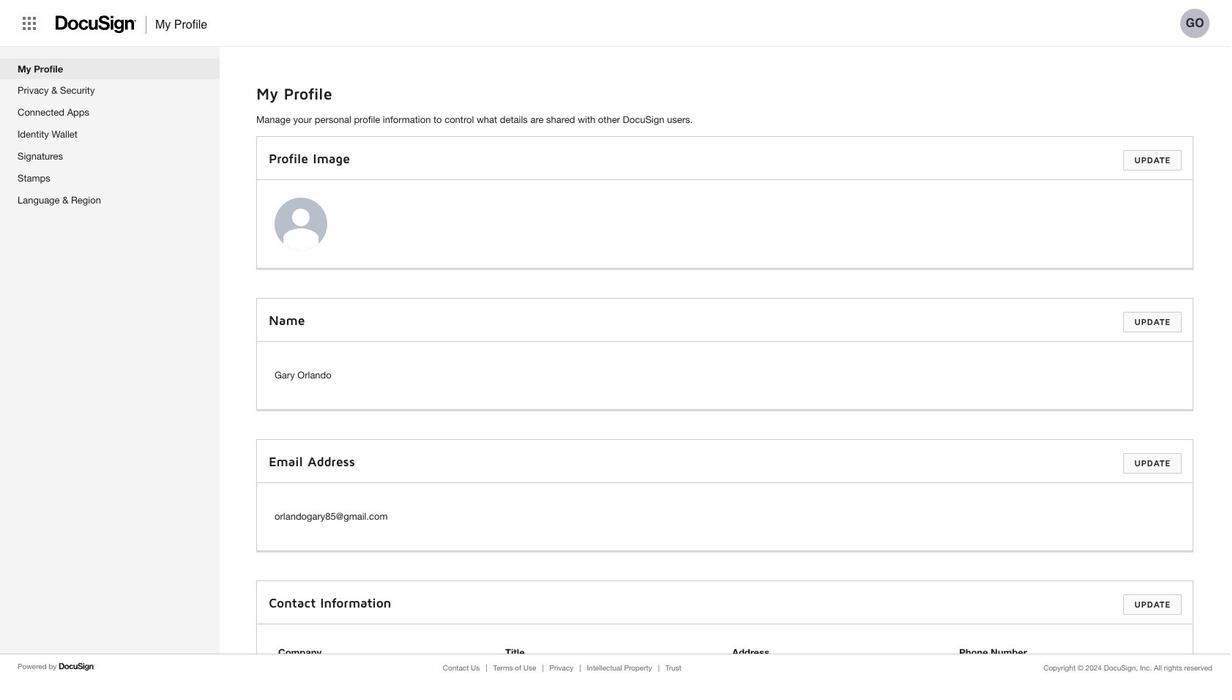 Task type: describe. For each thing, give the bounding box(es) containing it.
0 vertical spatial docusign image
[[56, 11, 137, 38]]

1 vertical spatial docusign image
[[59, 662, 95, 673]]



Task type: locate. For each thing, give the bounding box(es) containing it.
docusign image
[[56, 11, 137, 38], [59, 662, 95, 673]]

default profile image element
[[275, 198, 327, 251]]

default profile image image
[[275, 198, 327, 251]]



